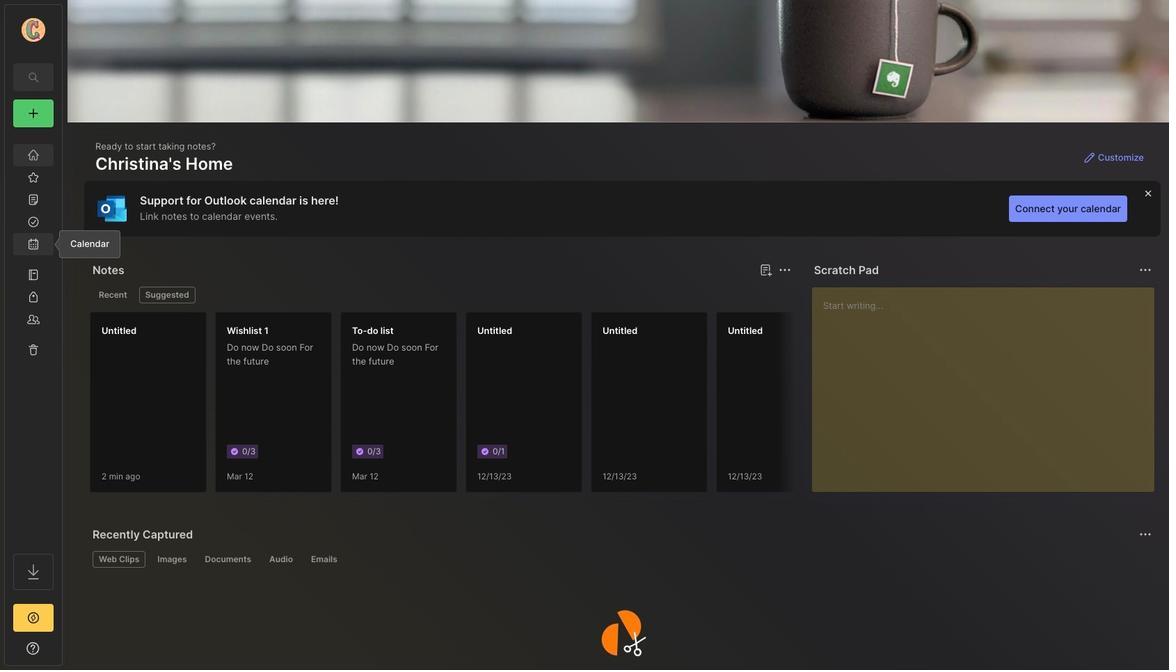 Task type: locate. For each thing, give the bounding box(es) containing it.
2 more actions image from the left
[[1138, 262, 1154, 279]]

more actions image
[[777, 262, 793, 279], [1138, 262, 1154, 279]]

1 horizontal spatial more actions image
[[1138, 262, 1154, 279]]

more actions image
[[1138, 526, 1154, 543]]

row group
[[90, 312, 1092, 501]]

1 vertical spatial tab list
[[93, 551, 1150, 568]]

0 vertical spatial tab list
[[93, 287, 789, 304]]

WHAT'S NEW field
[[5, 638, 62, 660]]

More actions field
[[775, 260, 795, 280], [1136, 260, 1156, 280], [1136, 525, 1156, 544]]

tab
[[93, 287, 134, 304], [139, 287, 195, 304], [93, 551, 146, 568], [151, 551, 193, 568], [199, 551, 258, 568], [263, 551, 299, 568], [305, 551, 344, 568]]

account image
[[22, 18, 45, 42]]

tree
[[5, 136, 62, 542]]

Start writing… text field
[[823, 288, 1154, 481]]

tab list
[[93, 287, 789, 304], [93, 551, 1150, 568]]

click to expand image
[[61, 645, 71, 661]]

0 horizontal spatial more actions image
[[777, 262, 793, 279]]



Task type: vqa. For each thing, say whether or not it's contained in the screenshot.
CLICK TO EXPAND image
yes



Task type: describe. For each thing, give the bounding box(es) containing it.
edit search image
[[25, 69, 42, 86]]

1 more actions image from the left
[[777, 262, 793, 279]]

home image
[[26, 148, 40, 162]]

Account field
[[5, 16, 62, 44]]

upgrade image
[[25, 610, 42, 627]]

tree inside main element
[[5, 136, 62, 542]]

1 tab list from the top
[[93, 287, 789, 304]]

2 tab list from the top
[[93, 551, 1150, 568]]

main element
[[0, 0, 67, 670]]



